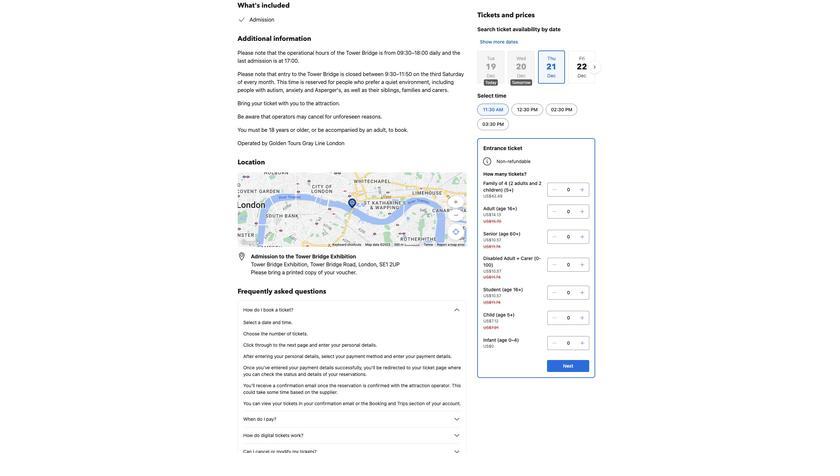Task type: vqa. For each thing, say whether or not it's contained in the screenshot.
balcony,
no



Task type: describe. For each thing, give the bounding box(es) containing it.
is left at
[[273, 58, 277, 64]]

frequently asked questions
[[238, 287, 326, 296]]

show more dates button
[[477, 36, 521, 48]]

saturday
[[442, 71, 464, 77]]

bring
[[268, 270, 281, 276]]

bridge up copy
[[312, 254, 329, 260]]

can inside once you've entered your payment details successfully, you'll be redirected to your ticket page where you can check the status and details of your reservations.
[[252, 372, 260, 377]]

the inside "admission to the tower bridge exhibition tower bridge exhibition, tower bridge road, london, se1 2up please bring a printed copy of your voucher."
[[286, 254, 294, 260]]

you'll
[[243, 383, 255, 389]]

us$7.12
[[483, 319, 499, 324]]

bring your ticket with you to the attraction.
[[238, 100, 340, 106]]

map
[[450, 243, 457, 247]]

more
[[493, 39, 505, 45]]

and up details,
[[309, 343, 317, 348]]

cancel
[[308, 114, 324, 120]]

you can view your tickets in your confirmation email or the booking and trips section of your account.
[[243, 401, 461, 407]]

ticket inside once you've entered your payment details successfully, you'll be redirected to your ticket page where you can check the status and details of your reservations.
[[423, 365, 435, 371]]

to inside once you've entered your payment details successfully, you'll be redirected to your ticket page where you can check the status and details of your reservations.
[[406, 365, 411, 371]]

carer
[[521, 256, 533, 261]]

a inside 'you'll receive a confirmation email once the reservation is confirmed with the attraction operator. this could take some time based on the supplier.'
[[273, 383, 275, 389]]

that for month.
[[267, 71, 277, 77]]

you must be 18 years or older, or be accompanied by an adult, to book.
[[238, 127, 408, 133]]

daily
[[429, 50, 441, 56]]

and inside please note that the operational hours of the tower bridge is from 09:30–18:00 daily and the last admission is at 17:00.
[[442, 50, 451, 56]]

ticket up show more dates
[[497, 26, 511, 32]]

map region
[[238, 173, 467, 247]]

anxiety
[[286, 87, 303, 93]]

show more dates
[[480, 39, 518, 45]]

how for how do digital tickets work?
[[243, 433, 253, 439]]

m
[[401, 243, 404, 247]]

0 for adult (age 16+)
[[567, 209, 570, 215]]

entrance ticket
[[483, 145, 522, 151]]

1 horizontal spatial confirmation
[[315, 401, 342, 407]]

reservations.
[[339, 372, 367, 377]]

2up
[[389, 262, 400, 268]]

tue
[[487, 56, 495, 61]]

exhibition,
[[284, 262, 309, 268]]

bring
[[238, 100, 250, 106]]

you for you must be 18 years or older, or be accompanied by an adult, to book.
[[238, 127, 247, 133]]

2 as from the left
[[362, 87, 367, 93]]

older,
[[297, 127, 310, 133]]

the left attraction
[[401, 383, 408, 389]]

1 vertical spatial details
[[307, 372, 322, 377]]

exhibition
[[330, 254, 356, 260]]

once
[[318, 383, 328, 389]]

accompanied
[[325, 127, 358, 133]]

adult,
[[374, 127, 387, 133]]

london,
[[358, 262, 378, 268]]

must
[[248, 127, 260, 133]]

and up redirected
[[384, 354, 392, 360]]

(age for student
[[502, 287, 512, 293]]

a left map
[[448, 243, 450, 247]]

for inside 'please note that entry to the tower bridge is closed between 9:30–11:50 on the third saturday of every month. this time is reserved for people who prefer a quiet environment, including people with autism, anxiety and asperger's, as well as their siblings, families and carers.'
[[328, 79, 335, 85]]

dec for 20
[[517, 73, 526, 78]]

of right section
[[426, 401, 430, 407]]

entry
[[278, 71, 291, 77]]

could
[[243, 390, 255, 395]]

where
[[448, 365, 461, 371]]

you'll receive a confirmation email once the reservation is confirmed with the attraction operator. this could take some time based on the supplier.
[[243, 383, 461, 395]]

do for pay?
[[257, 417, 262, 422]]

admission to the tower bridge exhibition tower bridge exhibition, tower bridge road, london, se1 2up please bring a printed copy of your voucher.
[[251, 254, 400, 276]]

check
[[261, 372, 274, 377]]

pm for 12:30 pm
[[531, 107, 538, 112]]

information
[[273, 34, 311, 43]]

am
[[496, 107, 503, 112]]

to up may
[[300, 100, 305, 106]]

shortcuts
[[347, 243, 361, 247]]

student (age 16+) us$10.57
[[483, 287, 523, 299]]

frequently
[[238, 287, 272, 296]]

is inside 'you'll receive a confirmation email once the reservation is confirmed with the attraction operator. this could take some time based on the supplier.'
[[363, 383, 366, 389]]

click
[[243, 343, 254, 348]]

last
[[238, 58, 246, 64]]

tue 19 dec today
[[485, 56, 497, 85]]

(0-
[[534, 256, 541, 261]]

0 horizontal spatial or
[[290, 127, 295, 133]]

and down the environment,
[[422, 87, 431, 93]]

0 horizontal spatial details.
[[362, 343, 377, 348]]

ticket up non-refundable
[[508, 145, 522, 151]]

printed
[[286, 270, 303, 276]]

of inside family of 4 (2 adults and 2 children) (5+) us$42.49
[[499, 181, 503, 186]]

non-refundable
[[497, 159, 531, 164]]

please inside "admission to the tower bridge exhibition tower bridge exhibition, tower bridge road, london, se1 2up please bring a printed copy of your voucher."
[[251, 270, 267, 276]]

be for select a date and time.
[[376, 365, 382, 371]]

successfully,
[[335, 365, 363, 371]]

bridge down the exhibition
[[326, 262, 342, 268]]

a inside "admission to the tower bridge exhibition tower bridge exhibition, tower bridge road, london, se1 2up please bring a printed copy of your voucher."
[[282, 270, 285, 276]]

location
[[238, 158, 265, 167]]

tickets
[[477, 11, 500, 20]]

(5+)
[[504, 187, 514, 193]]

0 for child (age 5+)
[[567, 315, 570, 321]]

time inside 'you'll receive a confirmation email once the reservation is confirmed with the attraction operator. this could take some time based on the supplier.'
[[280, 390, 289, 395]]

this inside 'please note that entry to the tower bridge is closed between 9:30–11:50 on the third saturday of every month. this time is reserved for people who prefer a quiet environment, including people with autism, anxiety and asperger's, as well as their siblings, families and carers.'
[[277, 79, 287, 85]]

search ticket availability by date
[[477, 26, 561, 32]]

or inside how do i book a ticket? element
[[355, 401, 360, 407]]

additional information
[[238, 34, 311, 43]]

terms
[[424, 243, 433, 247]]

is up anxiety on the top left
[[300, 79, 304, 85]]

digital
[[261, 433, 274, 439]]

1 horizontal spatial you
[[290, 100, 299, 106]]

questions
[[295, 287, 326, 296]]

2 vertical spatial by
[[262, 140, 268, 146]]

1 vertical spatial details.
[[436, 354, 452, 360]]

the left third
[[421, 71, 429, 77]]

the right hours on the left of the page
[[337, 50, 345, 56]]

prices
[[515, 11, 535, 20]]

11:30
[[483, 107, 495, 112]]

and down reserved
[[305, 87, 314, 93]]

how do i book a ticket?
[[243, 307, 293, 313]]

and left the trips
[[388, 401, 396, 407]]

1 horizontal spatial with
[[278, 100, 289, 106]]

pm for 03:30 pm
[[497, 121, 504, 127]]

and inside once you've entered your payment details successfully, you'll be redirected to your ticket page where you can check the status and details of your reservations.
[[298, 372, 306, 377]]

region containing 19
[[472, 48, 601, 86]]

500
[[394, 243, 400, 247]]

book
[[263, 307, 274, 313]]

2 vertical spatial that
[[261, 114, 271, 120]]

of inside once you've entered your payment details successfully, you'll be redirected to your ticket page where you can check the status and details of your reservations.
[[323, 372, 327, 377]]

note for every
[[255, 71, 266, 77]]

tower down google image
[[251, 262, 265, 268]]

(age for child
[[496, 312, 506, 318]]

us$42.49
[[483, 194, 502, 199]]

bridge up bring on the bottom of the page
[[267, 262, 283, 268]]

attraction
[[409, 383, 430, 389]]

gray
[[302, 140, 314, 146]]

next
[[287, 343, 296, 348]]

is left closed
[[340, 71, 344, 77]]

when do i pay? button
[[243, 416, 461, 424]]

tower up copy
[[310, 262, 325, 268]]

the up the be aware that operators may cancel for unforeseen reasons. at the left
[[306, 100, 314, 106]]

once you've entered your payment details successfully, you'll be redirected to your ticket page where you can check the status and details of your reservations.
[[243, 365, 461, 377]]

your inside "admission to the tower bridge exhibition tower bridge exhibition, tower bridge road, london, se1 2up please bring a printed copy of your voucher."
[[324, 270, 335, 276]]

us$11.74 for disabled adult + carer (0- 100)
[[483, 275, 501, 280]]

1 horizontal spatial payment
[[346, 354, 365, 360]]

work?
[[291, 433, 303, 439]]

0 horizontal spatial page
[[297, 343, 308, 348]]

1 horizontal spatial or
[[312, 127, 317, 133]]

the left booking
[[361, 401, 368, 407]]

how many tickets?
[[483, 171, 527, 177]]

the down once
[[311, 390, 318, 395]]

next button
[[547, 361, 590, 372]]

and inside family of 4 (2 adults and 2 children) (5+) us$42.49
[[529, 181, 537, 186]]

select for select time
[[477, 93, 494, 99]]

this inside 'you'll receive a confirmation email once the reservation is confirmed with the attraction operator. this could take some time based on the supplier.'
[[452, 383, 461, 389]]

be for please note that the operational hours of the tower bridge is from 09:30–18:00 daily and the last admission is at 17:00.
[[318, 127, 324, 133]]

payment inside once you've entered your payment details successfully, you'll be redirected to your ticket page where you can check the status and details of your reservations.
[[300, 365, 318, 371]]

the right daily
[[452, 50, 460, 56]]

500 m
[[394, 243, 404, 247]]

tickets inside how do i book a ticket? element
[[283, 401, 298, 407]]

take
[[256, 390, 266, 395]]

between
[[363, 71, 384, 77]]

9:30–11:50
[[385, 71, 412, 77]]

2 horizontal spatial payment
[[416, 354, 435, 360]]

wed 20 dec tomorrow
[[512, 56, 531, 85]]

and left time.
[[273, 320, 281, 326]]

method
[[366, 354, 383, 360]]

to inside "admission to the tower bridge exhibition tower bridge exhibition, tower bridge road, london, se1 2up please bring a printed copy of your voucher."
[[279, 254, 284, 260]]

tower up exhibition,
[[295, 254, 311, 260]]

how do digital tickets work?
[[243, 433, 303, 439]]

terms link
[[424, 243, 433, 247]]

book.
[[395, 127, 408, 133]]

asked
[[274, 287, 293, 296]]

of inside 'please note that entry to the tower bridge is closed between 9:30–11:50 on the third saturday of every month. this time is reserved for people who prefer a quiet environment, including people with autism, anxiety and asperger's, as well as their siblings, families and carers.'
[[238, 79, 242, 85]]

ticket down "autism,"
[[264, 100, 277, 106]]

(age for senior
[[499, 231, 509, 237]]

report a map error link
[[437, 243, 465, 247]]

(age for adult
[[496, 206, 506, 212]]

unforeseen
[[333, 114, 360, 120]]

16+) for student (age 16+)
[[513, 287, 523, 293]]

tours
[[288, 140, 301, 146]]

prefer
[[365, 79, 380, 85]]

adult (age 16+) us$14.13
[[483, 206, 517, 218]]



Task type: locate. For each thing, give the bounding box(es) containing it.
on inside 'you'll receive a confirmation email once the reservation is confirmed with the attraction operator. this could take some time based on the supplier.'
[[305, 390, 310, 395]]

1 horizontal spatial as
[[362, 87, 367, 93]]

3 0 from the top
[[567, 234, 570, 240]]

0 horizontal spatial pm
[[497, 121, 504, 127]]

the down entered
[[275, 372, 282, 377]]

aware
[[245, 114, 260, 120]]

16+) inside student (age 16+) us$10.57
[[513, 287, 523, 293]]

choose
[[243, 331, 260, 337]]

siblings,
[[381, 87, 401, 93]]

1 vertical spatial time
[[495, 93, 506, 99]]

2 0 from the top
[[567, 209, 570, 215]]

select down "today" on the right top of the page
[[477, 93, 494, 99]]

select for select a date and time.
[[243, 320, 257, 326]]

region
[[472, 48, 601, 86]]

keyboard
[[333, 243, 346, 247]]

0 vertical spatial people
[[336, 79, 353, 85]]

please up last
[[238, 50, 254, 56]]

availability
[[513, 26, 540, 32]]

please inside 'please note that entry to the tower bridge is closed between 9:30–11:50 on the third saturday of every month. this time is reserved for people who prefer a quiet environment, including people with autism, anxiety and asperger's, as well as their siblings, families and carers.'
[[238, 71, 254, 77]]

page inside once you've entered your payment details successfully, you'll be redirected to your ticket page where you can check the status and details of your reservations.
[[436, 365, 447, 371]]

1 vertical spatial you
[[243, 401, 251, 407]]

reservation
[[338, 383, 362, 389]]

1 horizontal spatial select
[[477, 93, 494, 99]]

of
[[331, 50, 335, 56], [238, 79, 242, 85], [499, 181, 503, 186], [318, 270, 323, 276], [287, 331, 291, 337], [323, 372, 327, 377], [426, 401, 430, 407]]

date inside how do i book a ticket? element
[[262, 320, 271, 326]]

0 horizontal spatial on
[[305, 390, 310, 395]]

admission for admission to the tower bridge exhibition tower bridge exhibition, tower bridge road, london, se1 2up please bring a printed copy of your voucher.
[[251, 254, 278, 260]]

to down choose the number of tickets.
[[273, 343, 277, 348]]

road,
[[343, 262, 357, 268]]

and
[[502, 11, 514, 20], [442, 50, 451, 56], [305, 87, 314, 93], [422, 87, 431, 93], [529, 181, 537, 186], [273, 320, 281, 326], [309, 343, 317, 348], [384, 354, 392, 360], [298, 372, 306, 377], [388, 401, 396, 407]]

or right years
[[290, 127, 295, 133]]

(age inside infant (age 0–4) us$0
[[497, 338, 507, 343]]

the up 'supplier.'
[[329, 383, 336, 389]]

se1
[[379, 262, 388, 268]]

search
[[477, 26, 495, 32]]

tickets inside how do digital tickets work? dropdown button
[[275, 433, 289, 439]]

1 vertical spatial admission
[[251, 254, 278, 260]]

1 vertical spatial this
[[452, 383, 461, 389]]

0 vertical spatial for
[[328, 79, 335, 85]]

2 note from the top
[[255, 71, 266, 77]]

us$10.57 for student
[[483, 294, 501, 299]]

can left view
[[253, 401, 260, 407]]

1 vertical spatial with
[[278, 100, 289, 106]]

email inside 'you'll receive a confirmation email once the reservation is confirmed with the attraction operator. this could take some time based on the supplier.'
[[305, 383, 316, 389]]

fri 22 dec
[[577, 56, 587, 78]]

2 us$11.74 from the top
[[483, 275, 501, 280]]

of inside please note that the operational hours of the tower bridge is from 09:30–18:00 daily and the last admission is at 17:00.
[[331, 50, 335, 56]]

people down every
[[238, 87, 254, 93]]

0 vertical spatial please
[[238, 50, 254, 56]]

a up some
[[273, 383, 275, 389]]

1 vertical spatial email
[[343, 401, 354, 407]]

1 horizontal spatial on
[[413, 71, 419, 77]]

redirected
[[383, 365, 405, 371]]

dec up tomorrow
[[517, 73, 526, 78]]

senior
[[483, 231, 498, 237]]

by left golden
[[262, 140, 268, 146]]

confirmation inside 'you'll receive a confirmation email once the reservation is confirmed with the attraction operator. this could take some time based on the supplier.'
[[277, 383, 304, 389]]

date
[[549, 26, 561, 32], [262, 320, 271, 326]]

1 horizontal spatial by
[[359, 127, 365, 133]]

0 vertical spatial personal
[[342, 343, 360, 348]]

be inside once you've entered your payment details successfully, you'll be redirected to your ticket page where you can check the status and details of your reservations.
[[376, 365, 382, 371]]

0 vertical spatial time
[[288, 79, 299, 85]]

you inside how do i book a ticket? element
[[243, 401, 251, 407]]

admission inside "admission to the tower bridge exhibition tower bridge exhibition, tower bridge road, london, se1 2up please bring a printed copy of your voucher."
[[251, 254, 278, 260]]

adult
[[483, 206, 495, 212], [504, 256, 515, 261]]

refundable
[[508, 159, 531, 164]]

2 vertical spatial time
[[280, 390, 289, 395]]

1 vertical spatial people
[[238, 87, 254, 93]]

adult left the +
[[504, 256, 515, 261]]

pm
[[531, 107, 538, 112], [565, 107, 572, 112], [497, 121, 504, 127]]

0 for student (age 16+)
[[567, 290, 570, 296]]

please inside please note that the operational hours of the tower bridge is from 09:30–18:00 daily and the last admission is at 17:00.
[[238, 50, 254, 56]]

how for how do i book a ticket?
[[243, 307, 253, 313]]

2 vertical spatial with
[[391, 383, 400, 389]]

1 note from the top
[[255, 50, 266, 56]]

1 horizontal spatial adult
[[504, 256, 515, 261]]

for right cancel
[[325, 114, 332, 120]]

02:30
[[551, 107, 564, 112]]

that inside please note that the operational hours of the tower bridge is from 09:30–18:00 daily and the last admission is at 17:00.
[[267, 50, 277, 56]]

please left bring on the bottom of the page
[[251, 270, 267, 276]]

1 vertical spatial personal
[[285, 354, 303, 360]]

please note that entry to the tower bridge is closed between 9:30–11:50 on the third saturday of every month. this time is reserved for people who prefer a quiet environment, including people with autism, anxiety and asperger's, as well as their siblings, families and carers.
[[238, 71, 464, 93]]

how down when
[[243, 433, 253, 439]]

at
[[279, 58, 283, 64]]

disabled adult + carer (0- 100) us$10.57
[[483, 256, 541, 274]]

do for book
[[254, 307, 260, 313]]

with inside 'you'll receive a confirmation email once the reservation is confirmed with the attraction operator. this could take some time based on the supplier.'
[[391, 383, 400, 389]]

and right status
[[298, 372, 306, 377]]

note up month.
[[255, 71, 266, 77]]

us$10.57 inside disabled adult + carer (0- 100) us$10.57
[[483, 269, 501, 274]]

us$10.57 inside student (age 16+) us$10.57
[[483, 294, 501, 299]]

0 for family of 4 (2 adults and 2 children) (5+)
[[567, 187, 570, 193]]

you
[[238, 127, 247, 133], [243, 401, 251, 407]]

pm right 03:30
[[497, 121, 504, 127]]

us$11.74 for senior (age 60+)
[[483, 244, 501, 249]]

third
[[430, 71, 441, 77]]

dec inside tue 19 dec today
[[487, 73, 495, 78]]

reserved
[[306, 79, 327, 85]]

dec up "today" on the right top of the page
[[487, 73, 495, 78]]

0 vertical spatial how
[[483, 171, 494, 177]]

0 vertical spatial us$11.74
[[483, 244, 501, 249]]

1 vertical spatial i
[[264, 417, 265, 422]]

time up am
[[495, 93, 506, 99]]

fri
[[579, 56, 585, 61]]

note for admission
[[255, 50, 266, 56]]

6 0 from the top
[[567, 315, 570, 321]]

show
[[480, 39, 492, 45]]

us$10.57 for senior
[[483, 238, 501, 243]]

ticket up attraction
[[423, 365, 435, 371]]

that inside 'please note that entry to the tower bridge is closed between 9:30–11:50 on the third saturday of every month. this time is reserved for people who prefer a quiet environment, including people with autism, anxiety and asperger's, as well as their siblings, families and carers.'
[[267, 71, 277, 77]]

17:00.
[[285, 58, 299, 64]]

1 vertical spatial please
[[238, 71, 254, 77]]

19
[[486, 62, 496, 73]]

3 us$10.57 from the top
[[483, 294, 501, 299]]

bridge inside please note that the operational hours of the tower bridge is from 09:30–18:00 daily and the last admission is at 17:00.
[[362, 50, 378, 56]]

to inside 'please note that entry to the tower bridge is closed between 9:30–11:50 on the third saturday of every month. this time is reserved for people who prefer a quiet environment, including people with autism, anxiety and asperger's, as well as their siblings, families and carers.'
[[292, 71, 297, 77]]

us$7.91
[[483, 326, 499, 331]]

well
[[351, 87, 360, 93]]

1 us$10.57 from the top
[[483, 238, 501, 243]]

select a date and time.
[[243, 320, 293, 326]]

16+) inside adult (age 16+) us$14.13
[[507, 206, 517, 212]]

of left 4
[[499, 181, 503, 186]]

(age right student
[[502, 287, 512, 293]]

to left book.
[[389, 127, 393, 133]]

time right some
[[280, 390, 289, 395]]

you for you can view your tickets in your confirmation email or the booking and trips section of your account.
[[243, 401, 251, 407]]

by right availability
[[542, 26, 548, 32]]

their
[[369, 87, 379, 93]]

(age inside student (age 16+) us$10.57
[[502, 287, 512, 293]]

time up anxiety on the top left
[[288, 79, 299, 85]]

details. up the where in the right bottom of the page
[[436, 354, 452, 360]]

i for book
[[261, 307, 262, 313]]

when
[[243, 417, 256, 422]]

0 vertical spatial do
[[254, 307, 260, 313]]

of up once
[[323, 372, 327, 377]]

dec inside wed 20 dec tomorrow
[[517, 73, 526, 78]]

3 dec from the left
[[578, 73, 586, 78]]

additional
[[238, 34, 272, 43]]

1 vertical spatial note
[[255, 71, 266, 77]]

1 vertical spatial page
[[436, 365, 447, 371]]

date down how do i book a ticket?
[[262, 320, 271, 326]]

and left prices in the top right of the page
[[502, 11, 514, 20]]

0 horizontal spatial adult
[[483, 206, 495, 212]]

be right you'll
[[376, 365, 382, 371]]

2 horizontal spatial by
[[542, 26, 548, 32]]

child (age 5+) us$7.12
[[483, 312, 515, 324]]

1 vertical spatial that
[[267, 71, 277, 77]]

attraction.
[[315, 100, 340, 106]]

1 horizontal spatial i
[[264, 417, 265, 422]]

0 vertical spatial that
[[267, 50, 277, 56]]

pm for 02:30 pm
[[565, 107, 572, 112]]

0 vertical spatial select
[[477, 93, 494, 99]]

tomorrow
[[512, 80, 531, 85]]

confirmation down 'supplier.'
[[315, 401, 342, 407]]

the up 'through'
[[261, 331, 268, 337]]

1 vertical spatial by
[[359, 127, 365, 133]]

dec down 22 on the top
[[578, 73, 586, 78]]

bridge left from
[[362, 50, 378, 56]]

dec inside fri 22 dec
[[578, 73, 586, 78]]

for up the asperger's,
[[328, 79, 335, 85]]

status
[[284, 372, 297, 377]]

tower inside please note that the operational hours of the tower bridge is from 09:30–18:00 daily and the last admission is at 17:00.
[[346, 50, 361, 56]]

i left book
[[261, 307, 262, 313]]

1 vertical spatial you
[[243, 372, 251, 377]]

1 0 from the top
[[567, 187, 570, 193]]

0 for disabled adult + carer (0- 100)
[[567, 262, 570, 268]]

included
[[262, 1, 290, 10]]

time.
[[282, 320, 293, 326]]

0 vertical spatial admission
[[250, 17, 274, 23]]

7 0 from the top
[[567, 341, 570, 346]]

0 vertical spatial details
[[320, 365, 334, 371]]

4 0 from the top
[[567, 262, 570, 268]]

an
[[366, 127, 372, 133]]

time inside 'please note that entry to the tower bridge is closed between 9:30–11:50 on the third saturday of every month. this time is reserved for people who prefer a quiet environment, including people with autism, anxiety and asperger's, as well as their siblings, families and carers.'
[[288, 79, 299, 85]]

enter up select
[[319, 343, 330, 348]]

500 m button
[[392, 243, 422, 247]]

to right entry
[[292, 71, 297, 77]]

be left "18"
[[261, 127, 268, 133]]

(age for infant
[[497, 338, 507, 343]]

payment down details,
[[300, 365, 318, 371]]

families
[[402, 87, 420, 93]]

google image
[[239, 239, 261, 247]]

that for is
[[267, 50, 277, 56]]

18
[[269, 127, 275, 133]]

payment up successfully,
[[346, 354, 365, 360]]

payment up attraction
[[416, 354, 435, 360]]

on
[[413, 71, 419, 77], [305, 390, 310, 395]]

you'll
[[364, 365, 375, 371]]

1 vertical spatial do
[[257, 417, 262, 422]]

a inside dropdown button
[[275, 307, 278, 313]]

0 for infant (age 0–4)
[[567, 341, 570, 346]]

on inside 'please note that entry to the tower bridge is closed between 9:30–11:50 on the third saturday of every month. this time is reserved for people who prefer a quiet environment, including people with autism, anxiety and asperger's, as well as their siblings, families and carers.'
[[413, 71, 419, 77]]

note inside please note that the operational hours of the tower bridge is from 09:30–18:00 daily and the last admission is at 17:00.
[[255, 50, 266, 56]]

0 vertical spatial you
[[290, 100, 299, 106]]

1 horizontal spatial details.
[[436, 354, 452, 360]]

0 vertical spatial us$10.57
[[483, 238, 501, 243]]

2 us$10.57 from the top
[[483, 269, 501, 274]]

1 vertical spatial for
[[325, 114, 332, 120]]

of inside "admission to the tower bridge exhibition tower bridge exhibition, tower bridge road, london, se1 2up please bring a printed copy of your voucher."
[[318, 270, 323, 276]]

1 vertical spatial us$11.74
[[483, 275, 501, 280]]

1 horizontal spatial date
[[549, 26, 561, 32]]

carers.
[[432, 87, 449, 93]]

you inside once you've entered your payment details successfully, you'll be redirected to your ticket page where you can check the status and details of your reservations.
[[243, 372, 251, 377]]

1 horizontal spatial this
[[452, 383, 461, 389]]

(age left 60+)
[[499, 231, 509, 237]]

0 horizontal spatial enter
[[319, 343, 330, 348]]

5 0 from the top
[[567, 290, 570, 296]]

as left well
[[344, 87, 350, 93]]

the inside once you've entered your payment details successfully, you'll be redirected to your ticket page where you can check the status and details of your reservations.
[[275, 372, 282, 377]]

with right confirmed
[[391, 383, 400, 389]]

0 vertical spatial i
[[261, 307, 262, 313]]

email
[[305, 383, 316, 389], [343, 401, 354, 407]]

0 horizontal spatial i
[[261, 307, 262, 313]]

1 vertical spatial select
[[243, 320, 257, 326]]

us$11.74 up child
[[483, 300, 501, 305]]

line
[[315, 140, 325, 146]]

16+) for adult (age 16+)
[[507, 206, 517, 212]]

operated by golden tours gray line london
[[238, 140, 345, 146]]

once
[[243, 365, 255, 371]]

0 vertical spatial you
[[238, 127, 247, 133]]

us$10.57
[[483, 238, 501, 243], [483, 269, 501, 274], [483, 294, 501, 299]]

of right copy
[[318, 270, 323, 276]]

1 us$11.74 from the top
[[483, 244, 501, 249]]

1 vertical spatial 16+)
[[513, 287, 523, 293]]

that down additional information
[[267, 50, 277, 56]]

golden
[[269, 140, 286, 146]]

adult inside disabled adult + carer (0- 100) us$10.57
[[504, 256, 515, 261]]

0 vertical spatial email
[[305, 383, 316, 389]]

how do i book a ticket? element
[[243, 314, 461, 407]]

this down entry
[[277, 79, 287, 85]]

09:30–18:00
[[397, 50, 428, 56]]

1 vertical spatial date
[[262, 320, 271, 326]]

how for how many tickets?
[[483, 171, 494, 177]]

email down 'you'll receive a confirmation email once the reservation is confirmed with the attraction operator. this could take some time based on the supplier.'
[[343, 401, 354, 407]]

tower up reserved
[[307, 71, 322, 77]]

0 vertical spatial page
[[297, 343, 308, 348]]

(age inside adult (age 16+) us$14.13
[[496, 206, 506, 212]]

0 horizontal spatial be
[[261, 127, 268, 133]]

bridge up the asperger's,
[[323, 71, 339, 77]]

map data ©2023
[[365, 243, 390, 247]]

1 vertical spatial can
[[253, 401, 260, 407]]

your
[[252, 100, 262, 106], [324, 270, 335, 276], [331, 343, 341, 348], [274, 354, 284, 360], [336, 354, 345, 360], [406, 354, 415, 360], [289, 365, 298, 371], [412, 365, 421, 371], [328, 372, 338, 377], [273, 401, 282, 407], [304, 401, 313, 407], [432, 401, 441, 407]]

some
[[267, 390, 279, 395]]

0 horizontal spatial personal
[[285, 354, 303, 360]]

what's included
[[238, 1, 290, 10]]

tickets left work?
[[275, 433, 289, 439]]

1 dec from the left
[[487, 73, 495, 78]]

may
[[297, 114, 307, 120]]

details,
[[305, 354, 320, 360]]

tower up closed
[[346, 50, 361, 56]]

who
[[354, 79, 364, 85]]

that up month.
[[267, 71, 277, 77]]

how do i book a ticket? button
[[243, 306, 461, 314]]

receive
[[256, 383, 272, 389]]

1 horizontal spatial page
[[436, 365, 447, 371]]

the left next
[[279, 343, 286, 348]]

admission down what's included
[[250, 17, 274, 23]]

2 horizontal spatial with
[[391, 383, 400, 389]]

22
[[577, 62, 587, 73]]

the up at
[[278, 50, 286, 56]]

0 horizontal spatial you
[[243, 372, 251, 377]]

select
[[477, 93, 494, 99], [243, 320, 257, 326]]

©2023
[[380, 243, 390, 247]]

do for tickets
[[254, 433, 260, 439]]

admission up bring on the bottom of the page
[[251, 254, 278, 260]]

pm right 02:30
[[565, 107, 572, 112]]

0 horizontal spatial with
[[255, 87, 266, 93]]

1 horizontal spatial pm
[[531, 107, 538, 112]]

a inside 'please note that entry to the tower bridge is closed between 9:30–11:50 on the third saturday of every month. this time is reserved for people who prefer a quiet environment, including people with autism, anxiety and asperger's, as well as their siblings, families and carers.'
[[381, 79, 384, 85]]

senior (age 60+) us$10.57
[[483, 231, 521, 243]]

2 horizontal spatial pm
[[565, 107, 572, 112]]

pay?
[[266, 417, 276, 422]]

family
[[483, 181, 498, 186]]

1 horizontal spatial people
[[336, 79, 353, 85]]

2 vertical spatial us$10.57
[[483, 294, 501, 299]]

tickets
[[283, 401, 298, 407], [275, 433, 289, 439]]

0 horizontal spatial date
[[262, 320, 271, 326]]

of left 'tickets.'
[[287, 331, 291, 337]]

month.
[[259, 79, 275, 85]]

how down frequently on the bottom left of page
[[243, 307, 253, 313]]

2 horizontal spatial be
[[376, 365, 382, 371]]

adult inside adult (age 16+) us$14.13
[[483, 206, 495, 212]]

note up admission
[[255, 50, 266, 56]]

after entering your personal details, select your payment method and enter your payment details.
[[243, 354, 452, 360]]

us$11.74 for student (age 16+)
[[483, 300, 501, 305]]

2 vertical spatial do
[[254, 433, 260, 439]]

i left pay?
[[264, 417, 265, 422]]

please up every
[[238, 71, 254, 77]]

bridge inside 'please note that entry to the tower bridge is closed between 9:30–11:50 on the third saturday of every month. this time is reserved for people who prefer a quiet environment, including people with autism, anxiety and asperger's, as well as their siblings, families and carers.'
[[323, 71, 339, 77]]

0 vertical spatial by
[[542, 26, 548, 32]]

0 horizontal spatial people
[[238, 87, 254, 93]]

1 vertical spatial how
[[243, 307, 253, 313]]

0 horizontal spatial this
[[277, 79, 287, 85]]

(age inside senior (age 60+) us$10.57
[[499, 231, 509, 237]]

details down select
[[320, 365, 334, 371]]

with inside 'please note that entry to the tower bridge is closed between 9:30–11:50 on the third saturday of every month. this time is reserved for people who prefer a quiet environment, including people with autism, anxiety and asperger's, as well as their siblings, families and carers.'
[[255, 87, 266, 93]]

confirmation
[[277, 383, 304, 389], [315, 401, 342, 407]]

us$11.74 up student
[[483, 275, 501, 280]]

i for pay?
[[264, 417, 265, 422]]

0 for senior (age 60+)
[[567, 234, 570, 240]]

ticket?
[[279, 307, 293, 313]]

1 horizontal spatial personal
[[342, 343, 360, 348]]

3 us$11.74 from the top
[[483, 300, 501, 305]]

confirmed
[[368, 383, 389, 389]]

tower inside 'please note that entry to the tower bridge is closed between 9:30–11:50 on the third saturday of every month. this time is reserved for people who prefer a quiet environment, including people with autism, anxiety and asperger's, as well as their siblings, families and carers.'
[[307, 71, 322, 77]]

confirmation up 'based'
[[277, 383, 304, 389]]

60+)
[[510, 231, 521, 237]]

from
[[384, 50, 396, 56]]

2 horizontal spatial or
[[355, 401, 360, 407]]

+
[[517, 256, 520, 261]]

of right hours on the left of the page
[[331, 50, 335, 56]]

please for every
[[238, 71, 254, 77]]

note inside 'please note that entry to the tower bridge is closed between 9:30–11:50 on the third saturday of every month. this time is reserved for people who prefer a quiet environment, including people with autism, anxiety and asperger's, as well as their siblings, families and carers.'
[[255, 71, 266, 77]]

1 vertical spatial enter
[[393, 354, 404, 360]]

is left confirmed
[[363, 383, 366, 389]]

1 vertical spatial tickets
[[275, 433, 289, 439]]

non-
[[497, 159, 508, 164]]

2 dec from the left
[[517, 73, 526, 78]]

(age up "us$14.13"
[[496, 206, 506, 212]]

2 horizontal spatial dec
[[578, 73, 586, 78]]

please for admission
[[238, 50, 254, 56]]

details. up method
[[362, 343, 377, 348]]

be up line
[[318, 127, 324, 133]]

a up choose
[[258, 320, 261, 326]]

1 as from the left
[[344, 87, 350, 93]]

0 horizontal spatial dec
[[487, 73, 495, 78]]

1 vertical spatial confirmation
[[315, 401, 342, 407]]

us$15.70
[[483, 219, 501, 224]]

is
[[379, 50, 383, 56], [273, 58, 277, 64], [340, 71, 344, 77], [300, 79, 304, 85], [363, 383, 366, 389]]

(age inside child (age 5+) us$7.12
[[496, 312, 506, 318]]

based
[[290, 390, 304, 395]]

details up once
[[307, 372, 322, 377]]

us$10.57 down senior
[[483, 238, 501, 243]]

how up family
[[483, 171, 494, 177]]

4
[[504, 181, 507, 186]]

admission for admission
[[250, 17, 274, 23]]

0 vertical spatial 16+)
[[507, 206, 517, 212]]

that
[[267, 50, 277, 56], [267, 71, 277, 77], [261, 114, 271, 120]]

this right operator.
[[452, 383, 461, 389]]

1 horizontal spatial be
[[318, 127, 324, 133]]

1 horizontal spatial dec
[[517, 73, 526, 78]]

0 vertical spatial confirmation
[[277, 383, 304, 389]]

is left from
[[379, 50, 383, 56]]

0 vertical spatial this
[[277, 79, 287, 85]]

the up reserved
[[298, 71, 306, 77]]

select inside how do i book a ticket? element
[[243, 320, 257, 326]]

through
[[255, 343, 272, 348]]

adult up "us$14.13"
[[483, 206, 495, 212]]

1 horizontal spatial email
[[343, 401, 354, 407]]

tickets?
[[508, 171, 527, 177]]

voucher.
[[336, 270, 357, 276]]

or right older,
[[312, 127, 317, 133]]

the up exhibition,
[[286, 254, 294, 260]]

with up operators
[[278, 100, 289, 106]]

dec for 19
[[487, 73, 495, 78]]

0 vertical spatial enter
[[319, 343, 330, 348]]

0 vertical spatial date
[[549, 26, 561, 32]]

us$10.57 inside senior (age 60+) us$10.57
[[483, 238, 501, 243]]

0 horizontal spatial confirmation
[[277, 383, 304, 389]]

a left the quiet
[[381, 79, 384, 85]]



